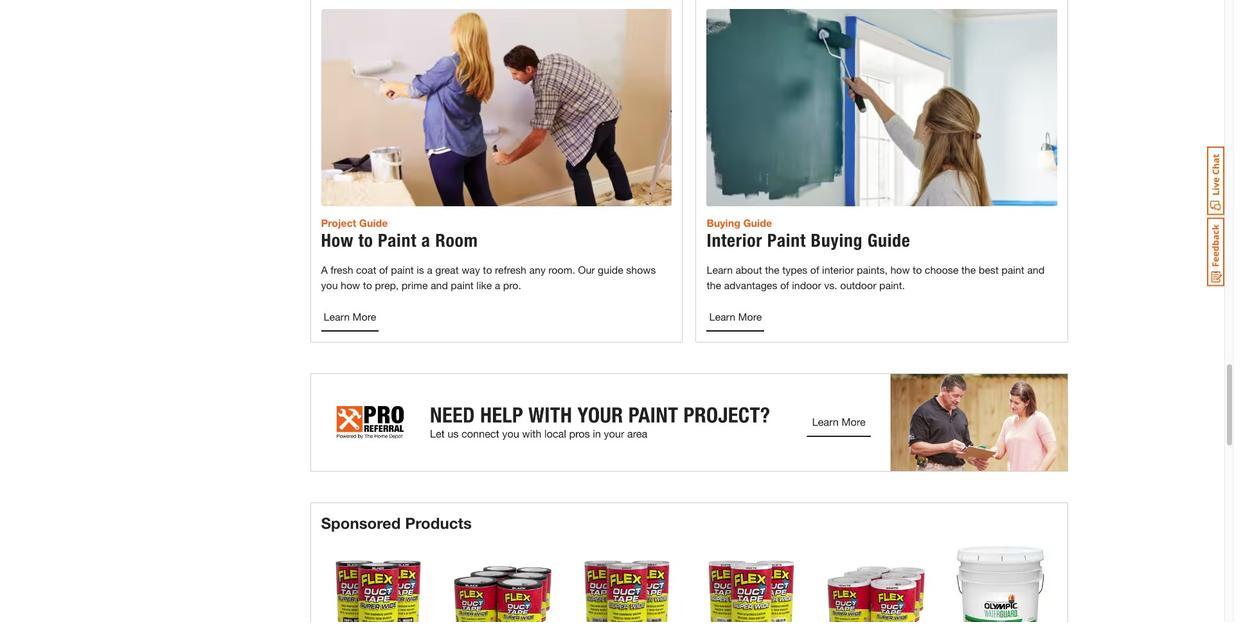 Task type: describe. For each thing, give the bounding box(es) containing it.
how
[[321, 230, 354, 252]]

1 horizontal spatial of
[[780, 279, 789, 291]]

live chat image
[[1207, 147, 1224, 215]]

prep,
[[375, 279, 399, 291]]

a fresh coat of paint is a great way to refresh any room. our guide shows you how to prep, prime and paint like a pro.
[[321, 264, 656, 291]]

to inside 'learn about the types of interior paints, how to choose the best paint and the advantages of indoor vs. outdoor paint.'
[[913, 264, 922, 276]]

paint inside project guide how to paint a room
[[378, 230, 417, 252]]

a inside project guide how to paint a room
[[421, 230, 431, 252]]

more for interior
[[738, 311, 762, 323]]

how inside 'learn about the types of interior paints, how to choose the best paint and the advantages of indoor vs. outdoor paint.'
[[891, 264, 910, 276]]

more for how
[[353, 311, 376, 323]]

room
[[435, 230, 478, 252]]

learn about the types of interior paints, how to choose the best paint and the advantages of indoor vs. outdoor paint.
[[707, 264, 1045, 291]]

1 horizontal spatial buying
[[811, 230, 863, 252]]

how inside a fresh coat of paint is a great way to refresh any room. our guide shows you how to prep, prime and paint like a pro.
[[341, 279, 360, 291]]

2 horizontal spatial guide
[[868, 230, 910, 252]]

project guide how to paint a room
[[321, 217, 478, 252]]

learn for how to paint a room
[[324, 311, 350, 323]]

interior
[[707, 230, 763, 252]]

advantages
[[724, 279, 777, 291]]

paint inside 'learn about the types of interior paints, how to choose the best paint and the advantages of indoor vs. outdoor paint.'
[[1002, 264, 1024, 276]]

guide for paint
[[743, 217, 772, 229]]

our
[[578, 264, 595, 276]]

choose
[[925, 264, 959, 276]]

way
[[462, 264, 480, 276]]

to inside project guide how to paint a room
[[358, 230, 373, 252]]

flex duct tape black 4.60" x 20' (6-pack) image
[[446, 546, 560, 622]]

a
[[321, 264, 328, 276]]

refresh
[[495, 264, 526, 276]]

and inside a fresh coat of paint is a great way to refresh any room. our guide shows you how to prep, prime and paint like a pro.
[[431, 279, 448, 291]]

flex duct tape black 7.50" x 20' (3-pack) image
[[321, 546, 435, 622]]

image for how to paint a room image
[[321, 9, 672, 207]]

to up like
[[483, 264, 492, 276]]

indoor
[[792, 279, 821, 291]]

guide for to
[[359, 217, 388, 229]]

image for interior paint buying guide image
[[707, 9, 1058, 207]]

flex duct tape gray 7.50" x 20' (3-pack) image
[[570, 546, 684, 622]]

feedback link image
[[1207, 217, 1224, 287]]



Task type: vqa. For each thing, say whether or not it's contained in the screenshot.
Special Buy Logo
no



Task type: locate. For each thing, give the bounding box(es) containing it.
shows
[[626, 264, 656, 276]]

learn more for how
[[324, 311, 376, 323]]

is
[[417, 264, 424, 276]]

and inside 'learn about the types of interior paints, how to choose the best paint and the advantages of indoor vs. outdoor paint.'
[[1027, 264, 1045, 276]]

2 horizontal spatial of
[[810, 264, 819, 276]]

2 paint from the left
[[767, 230, 806, 252]]

like
[[477, 279, 492, 291]]

more
[[353, 311, 376, 323], [738, 311, 762, 323]]

paint
[[378, 230, 417, 252], [767, 230, 806, 252]]

1 vertical spatial how
[[341, 279, 360, 291]]

1 learn more from the left
[[324, 311, 376, 323]]

0 vertical spatial and
[[1027, 264, 1045, 276]]

0 horizontal spatial more
[[353, 311, 376, 323]]

project
[[321, 217, 356, 229]]

1 horizontal spatial learn more
[[709, 311, 762, 323]]

banner image
[[310, 374, 1069, 472]]

paint up "types"
[[767, 230, 806, 252]]

1 paint from the left
[[378, 230, 417, 252]]

1 vertical spatial and
[[431, 279, 448, 291]]

1 horizontal spatial more
[[738, 311, 762, 323]]

sponsored products
[[321, 514, 472, 532]]

the left best
[[961, 264, 976, 276]]

0 horizontal spatial of
[[379, 264, 388, 276]]

0 horizontal spatial learn more link
[[321, 304, 379, 332]]

paint.
[[879, 279, 905, 291]]

2 more from the left
[[738, 311, 762, 323]]

learn more
[[324, 311, 376, 323], [709, 311, 762, 323]]

flex duct tape white 7.50" x 20' (3-pack) image
[[695, 546, 809, 622]]

learn left about
[[707, 264, 733, 276]]

of up indoor
[[810, 264, 819, 276]]

a right is
[[427, 264, 433, 276]]

1 horizontal spatial learn more link
[[707, 304, 764, 332]]

of
[[379, 264, 388, 276], [810, 264, 819, 276], [780, 279, 789, 291]]

1 horizontal spatial how
[[891, 264, 910, 276]]

1 vertical spatial a
[[427, 264, 433, 276]]

1 horizontal spatial the
[[765, 264, 779, 276]]

a right like
[[495, 279, 500, 291]]

how
[[891, 264, 910, 276], [341, 279, 360, 291]]

waterguard 5 gal. clear wood sealer image
[[943, 546, 1058, 622]]

learn down advantages
[[709, 311, 735, 323]]

of inside a fresh coat of paint is a great way to refresh any room. our guide shows you how to prep, prime and paint like a pro.
[[379, 264, 388, 276]]

2 horizontal spatial paint
[[1002, 264, 1024, 276]]

0 horizontal spatial paint
[[378, 230, 417, 252]]

how up paint.
[[891, 264, 910, 276]]

0 horizontal spatial buying
[[707, 217, 740, 229]]

0 horizontal spatial guide
[[359, 217, 388, 229]]

1 learn more link from the left
[[321, 304, 379, 332]]

to right "how"
[[358, 230, 373, 252]]

paint left is
[[391, 264, 414, 276]]

outdoor
[[840, 279, 876, 291]]

buying guide interior paint buying guide
[[707, 217, 910, 252]]

guide inside project guide how to paint a room
[[359, 217, 388, 229]]

prime
[[402, 279, 428, 291]]

flex duct tape white 4.60" x 20' (6-pack) image
[[819, 546, 933, 622]]

and right best
[[1027, 264, 1045, 276]]

any
[[529, 264, 546, 276]]

1 horizontal spatial paint
[[767, 230, 806, 252]]

of up prep,
[[379, 264, 388, 276]]

great
[[435, 264, 459, 276]]

0 horizontal spatial how
[[341, 279, 360, 291]]

to
[[358, 230, 373, 252], [483, 264, 492, 276], [913, 264, 922, 276], [363, 279, 372, 291]]

guide
[[359, 217, 388, 229], [743, 217, 772, 229], [868, 230, 910, 252]]

1 more from the left
[[353, 311, 376, 323]]

paint inside buying guide interior paint buying guide
[[767, 230, 806, 252]]

0 vertical spatial a
[[421, 230, 431, 252]]

more down prep,
[[353, 311, 376, 323]]

paint down way
[[451, 279, 474, 291]]

0 vertical spatial how
[[891, 264, 910, 276]]

0 vertical spatial buying
[[707, 217, 740, 229]]

pro.
[[503, 279, 521, 291]]

room.
[[548, 264, 575, 276]]

0 horizontal spatial paint
[[391, 264, 414, 276]]

learn more for interior
[[709, 311, 762, 323]]

learn
[[707, 264, 733, 276], [324, 311, 350, 323], [709, 311, 735, 323]]

1 horizontal spatial and
[[1027, 264, 1045, 276]]

0 horizontal spatial learn more
[[324, 311, 376, 323]]

learn more link for how
[[321, 304, 379, 332]]

learn inside 'learn about the types of interior paints, how to choose the best paint and the advantages of indoor vs. outdoor paint.'
[[707, 264, 733, 276]]

1 vertical spatial buying
[[811, 230, 863, 252]]

2 vertical spatial a
[[495, 279, 500, 291]]

2 learn more link from the left
[[707, 304, 764, 332]]

learn down you
[[324, 311, 350, 323]]

vs.
[[824, 279, 837, 291]]

learn more link down advantages
[[707, 304, 764, 332]]

buying
[[707, 217, 740, 229], [811, 230, 863, 252]]

coat
[[356, 264, 376, 276]]

learn more down you
[[324, 311, 376, 323]]

you
[[321, 279, 338, 291]]

paint up prep,
[[378, 230, 417, 252]]

guide up paints,
[[868, 230, 910, 252]]

a
[[421, 230, 431, 252], [427, 264, 433, 276], [495, 279, 500, 291]]

a up is
[[421, 230, 431, 252]]

paints,
[[857, 264, 888, 276]]

about
[[736, 264, 762, 276]]

1 horizontal spatial guide
[[743, 217, 772, 229]]

learn more down advantages
[[709, 311, 762, 323]]

of down "types"
[[780, 279, 789, 291]]

0 horizontal spatial and
[[431, 279, 448, 291]]

learn for interior paint buying guide
[[709, 311, 735, 323]]

learn more link
[[321, 304, 379, 332], [707, 304, 764, 332]]

0 horizontal spatial the
[[707, 279, 721, 291]]

the left advantages
[[707, 279, 721, 291]]

paint
[[391, 264, 414, 276], [1002, 264, 1024, 276], [451, 279, 474, 291]]

2 horizontal spatial the
[[961, 264, 976, 276]]

products
[[405, 514, 472, 532]]

1 horizontal spatial paint
[[451, 279, 474, 291]]

more down advantages
[[738, 311, 762, 323]]

learn more link for interior
[[707, 304, 764, 332]]

guide right project
[[359, 217, 388, 229]]

how down fresh
[[341, 279, 360, 291]]

types
[[782, 264, 808, 276]]

and
[[1027, 264, 1045, 276], [431, 279, 448, 291]]

guide up interior
[[743, 217, 772, 229]]

2 learn more from the left
[[709, 311, 762, 323]]

sponsored
[[321, 514, 401, 532]]

the left "types"
[[765, 264, 779, 276]]

and down great
[[431, 279, 448, 291]]

learn more link down you
[[321, 304, 379, 332]]

guide
[[598, 264, 623, 276]]

fresh
[[331, 264, 353, 276]]

best
[[979, 264, 999, 276]]

to down coat
[[363, 279, 372, 291]]

to left choose
[[913, 264, 922, 276]]

the
[[765, 264, 779, 276], [961, 264, 976, 276], [707, 279, 721, 291]]

interior
[[822, 264, 854, 276]]

paint right best
[[1002, 264, 1024, 276]]



